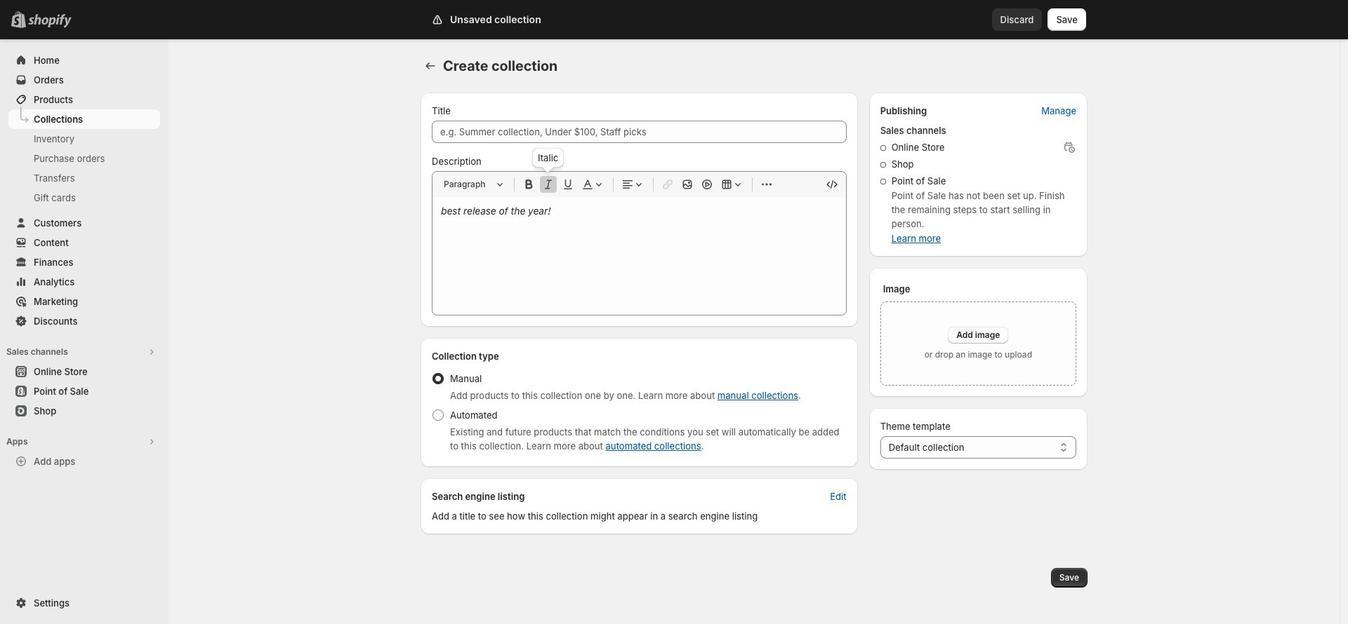 Task type: vqa. For each thing, say whether or not it's contained in the screenshot.
the Search countries text field
no



Task type: locate. For each thing, give the bounding box(es) containing it.
tooltip
[[532, 148, 564, 168]]



Task type: describe. For each thing, give the bounding box(es) containing it.
e.g. Summer collection, Under $100, Staff picks text field
[[432, 121, 846, 143]]

shopify image
[[31, 14, 74, 28]]



